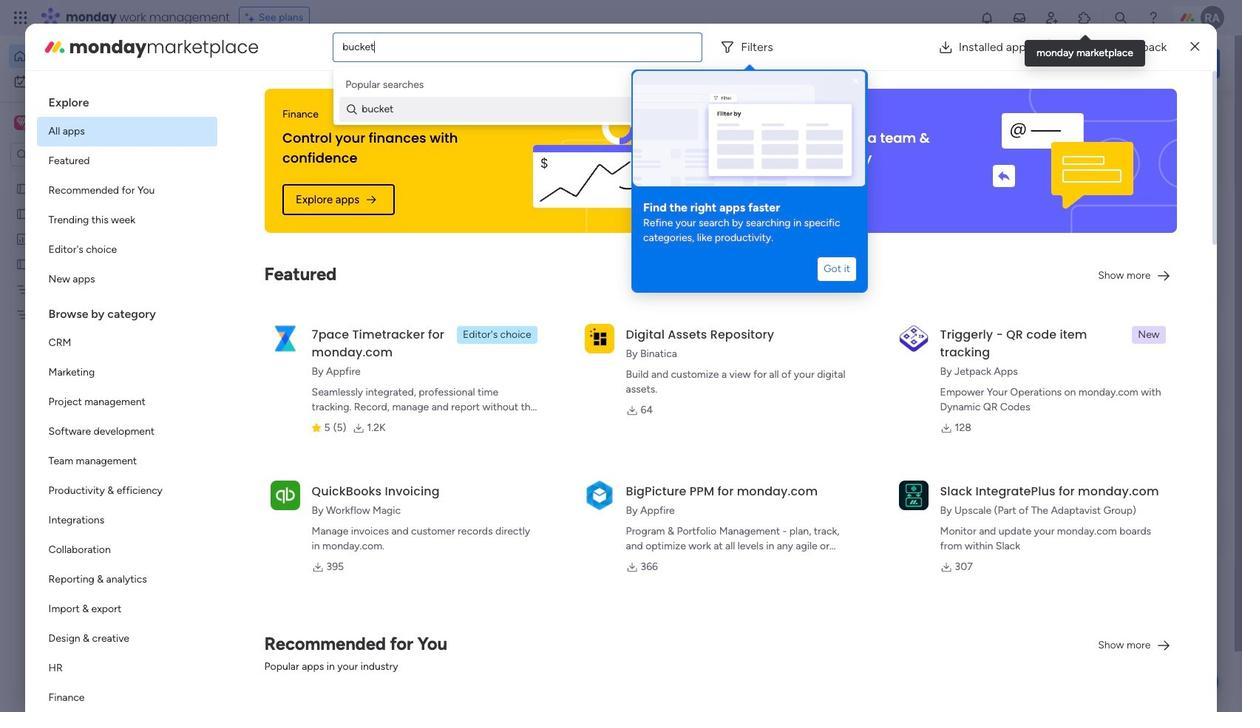 Task type: locate. For each thing, give the bounding box(es) containing it.
component image
[[247, 474, 260, 488], [299, 673, 311, 686]]

2 vertical spatial heading
[[37, 294, 217, 328]]

update feed image
[[1012, 10, 1027, 25]]

0 vertical spatial public board image
[[16, 181, 30, 195]]

quick search results list box
[[229, 138, 963, 515]]

invite members image
[[1045, 10, 1060, 25]]

search everything image
[[1114, 10, 1128, 25]]

0 horizontal spatial banner logo image
[[499, 89, 691, 233]]

1 horizontal spatial public board image
[[247, 270, 263, 286]]

public dashboard image
[[16, 231, 30, 246]]

1 vertical spatial public board image
[[247, 270, 263, 286]]

contact sales element
[[998, 495, 1220, 554]]

list box
[[37, 83, 217, 712], [0, 173, 189, 526]]

workspace image
[[14, 115, 29, 131], [253, 651, 288, 687], [262, 656, 279, 682]]

0 vertical spatial heading
[[37, 83, 217, 117]]

heading
[[37, 83, 217, 117], [643, 200, 856, 216], [37, 294, 217, 328]]

public board image up component image
[[731, 270, 747, 286]]

v2 user feedback image
[[1010, 55, 1021, 72]]

close image
[[850, 75, 862, 87]]

monday marketplace image
[[1077, 10, 1092, 25]]

1 horizontal spatial banner logo image
[[968, 89, 1160, 233]]

public board image down public dashboard icon at the top left of the page
[[16, 257, 30, 271]]

0 vertical spatial component image
[[247, 474, 260, 488]]

0 horizontal spatial component image
[[247, 474, 260, 488]]

Search in workspace field
[[31, 146, 123, 163]]

public board image up public dashboard icon at the top left of the page
[[16, 206, 30, 220]]

0 horizontal spatial public board image
[[16, 181, 30, 195]]

app logo image
[[270, 324, 300, 353], [585, 324, 614, 353], [899, 324, 929, 353], [270, 480, 300, 510], [585, 480, 614, 510], [899, 480, 929, 510]]

public board image
[[16, 206, 30, 220], [16, 257, 30, 271], [731, 270, 747, 286]]

banner logo image
[[499, 89, 691, 233], [968, 89, 1160, 233]]

1 horizontal spatial component image
[[299, 673, 311, 686]]

option
[[9, 44, 180, 68], [9, 70, 180, 93], [37, 117, 217, 146], [37, 146, 217, 176], [0, 175, 189, 178], [37, 176, 217, 206], [37, 206, 217, 235], [37, 235, 217, 265], [37, 265, 217, 294], [37, 328, 217, 358], [37, 358, 217, 388], [37, 388, 217, 417], [37, 417, 217, 447], [37, 447, 217, 476], [37, 476, 217, 506], [37, 506, 217, 535], [37, 535, 217, 565], [37, 565, 217, 595], [37, 595, 217, 624], [37, 624, 217, 654], [37, 654, 217, 683], [37, 683, 217, 712]]

help center element
[[998, 424, 1220, 483]]

public board image
[[16, 181, 30, 195], [247, 270, 263, 286]]



Task type: vqa. For each thing, say whether or not it's contained in the screenshot.
Getting started element
yes



Task type: describe. For each thing, give the bounding box(es) containing it.
help image
[[1146, 10, 1161, 25]]

ruby anderson image
[[1201, 6, 1225, 30]]

Dropdown input text field
[[343, 41, 376, 53]]

getting started element
[[998, 353, 1220, 412]]

notifications image
[[980, 10, 995, 25]]

public board image inside quick search results 'list box'
[[731, 270, 747, 286]]

v2 bolt switch image
[[1126, 55, 1134, 71]]

see plans image
[[245, 10, 259, 26]]

2 banner logo image from the left
[[968, 89, 1160, 233]]

monday marketplace image
[[43, 35, 66, 59]]

templates image image
[[1012, 112, 1207, 214]]

1 vertical spatial component image
[[299, 673, 311, 686]]

1 banner logo image from the left
[[499, 89, 691, 233]]

component image
[[731, 293, 744, 307]]

1 vertical spatial heading
[[643, 200, 856, 216]]

select product image
[[13, 10, 28, 25]]

workspace image
[[16, 115, 26, 131]]

workspace selection element
[[14, 114, 124, 133]]

dapulse x slim image
[[1191, 38, 1200, 56]]

add to favorites image
[[680, 270, 695, 285]]



